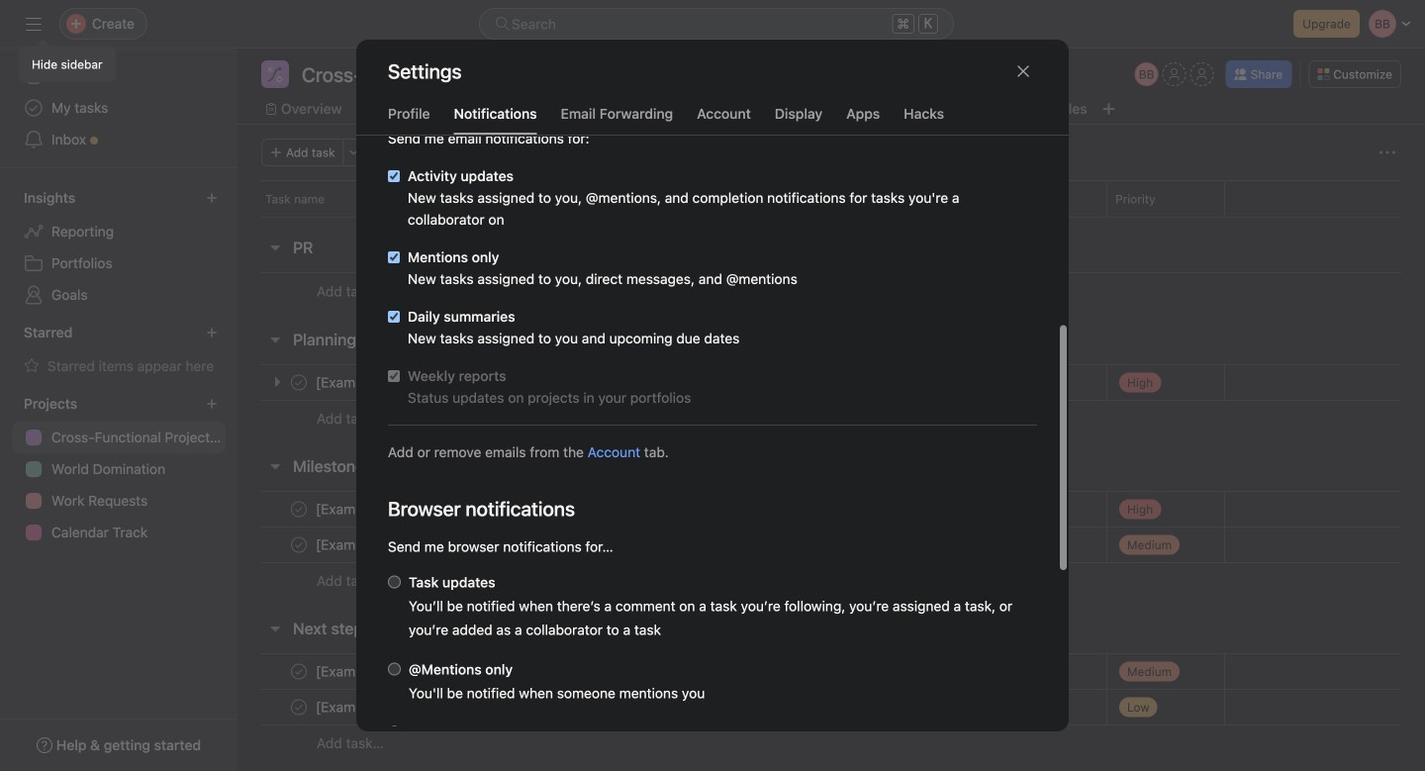 Task type: locate. For each thing, give the bounding box(es) containing it.
Mark complete checkbox
[[287, 498, 311, 521], [287, 533, 311, 557], [287, 660, 311, 684]]

1 mark complete image from the top
[[287, 498, 311, 521]]

mark complete image for "[example] evaluate new email marketing platform" cell
[[287, 533, 311, 557]]

close this dialog image
[[1016, 63, 1032, 79]]

mark complete image for '[example] find venue for holiday party' cell
[[287, 696, 311, 719]]

line_and_symbols image
[[267, 66, 283, 82]]

row
[[238, 180, 1426, 217], [261, 216, 1402, 218], [238, 272, 1426, 310], [238, 400, 1426, 437], [238, 491, 1426, 528], [238, 527, 1426, 563], [238, 562, 1426, 599], [238, 654, 1426, 690], [238, 689, 1426, 726], [238, 725, 1426, 762]]

0 vertical spatial task name text field
[[312, 500, 487, 519]]

mark complete image inside '[example] find venue for holiday party' cell
[[287, 696, 311, 719]]

mark complete checkbox for task name text box in the [example] finalize budget cell
[[287, 498, 311, 521]]

mark complete image inside [example] finalize budget cell
[[287, 498, 311, 521]]

tooltip
[[20, 42, 114, 81]]

0 vertical spatial collapse task list for this group image
[[267, 332, 283, 348]]

Task name text field
[[312, 535, 637, 555], [312, 662, 544, 682]]

task name text field inside "[example] evaluate new email marketing platform" cell
[[312, 535, 637, 555]]

2 collapse task list for this group image from the top
[[267, 458, 283, 474]]

2 task name text field from the top
[[312, 662, 544, 682]]

1 vertical spatial task name text field
[[312, 662, 544, 682]]

collapse task list for this group image
[[267, 332, 283, 348], [267, 458, 283, 474], [267, 621, 283, 637]]

mark complete image inside [example] approve campaign copy "cell"
[[287, 660, 311, 684]]

2 vertical spatial mark complete checkbox
[[287, 660, 311, 684]]

0 vertical spatial mark complete checkbox
[[287, 498, 311, 521]]

2 mark complete image from the top
[[287, 533, 311, 557]]

None radio
[[388, 726, 401, 739]]

2 vertical spatial collapse task list for this group image
[[267, 621, 283, 637]]

global element
[[0, 49, 238, 167]]

settings tab list
[[356, 103, 1069, 136]]

mark complete image inside "[example] evaluate new email marketing platform" cell
[[287, 533, 311, 557]]

None radio
[[388, 576, 401, 589], [388, 663, 401, 676], [388, 576, 401, 589], [388, 663, 401, 676]]

1 task name text field from the top
[[312, 500, 487, 519]]

task name text field for mark complete image within the '[example] find venue for holiday party' cell
[[312, 698, 568, 717]]

mark complete checkbox inside "[example] evaluate new email marketing platform" cell
[[287, 533, 311, 557]]

None checkbox
[[388, 170, 400, 182], [388, 370, 400, 382], [388, 170, 400, 182], [388, 370, 400, 382]]

0 vertical spatial task name text field
[[312, 535, 637, 555]]

manage project members image
[[1136, 62, 1159, 86]]

mark complete image for [example] finalize budget cell
[[287, 498, 311, 521]]

Task name text field
[[312, 500, 487, 519], [312, 698, 568, 717]]

collapse task list for this group image for header milestones 'tree grid'
[[267, 458, 283, 474]]

header milestones tree grid
[[238, 491, 1426, 599]]

None text field
[[297, 60, 570, 88]]

4 mark complete image from the top
[[287, 696, 311, 719]]

task name text field inside [example] approve campaign copy "cell"
[[312, 662, 544, 682]]

1 vertical spatial mark complete checkbox
[[287, 533, 311, 557]]

1 collapse task list for this group image from the top
[[267, 332, 283, 348]]

2 task name text field from the top
[[312, 698, 568, 717]]

1 task name text field from the top
[[312, 535, 637, 555]]

mark complete checkbox inside [example] finalize budget cell
[[287, 498, 311, 521]]

dialog
[[356, 7, 1069, 771]]

mark complete image
[[287, 498, 311, 521], [287, 533, 311, 557], [287, 660, 311, 684], [287, 696, 311, 719]]

1 vertical spatial task name text field
[[312, 698, 568, 717]]

mark complete checkbox inside [example] approve campaign copy "cell"
[[287, 660, 311, 684]]

None checkbox
[[388, 252, 400, 263], [388, 311, 400, 323], [388, 252, 400, 263], [388, 311, 400, 323]]

collapse task list for this group image for header planning tree grid
[[267, 332, 283, 348]]

task name text field inside '[example] find venue for holiday party' cell
[[312, 698, 568, 717]]

task name text field for mark complete image within the [example] approve campaign copy "cell"
[[312, 662, 544, 682]]

3 collapse task list for this group image from the top
[[267, 621, 283, 637]]

2 mark complete checkbox from the top
[[287, 533, 311, 557]]

3 mark complete image from the top
[[287, 660, 311, 684]]

3 mark complete checkbox from the top
[[287, 660, 311, 684]]

task name text field inside [example] finalize budget cell
[[312, 500, 487, 519]]

1 mark complete checkbox from the top
[[287, 498, 311, 521]]

1 vertical spatial collapse task list for this group image
[[267, 458, 283, 474]]

mark complete image for [example] approve campaign copy "cell"
[[287, 660, 311, 684]]



Task type: describe. For each thing, give the bounding box(es) containing it.
mark complete checkbox for task name text field in "[example] evaluate new email marketing platform" cell
[[287, 533, 311, 557]]

hide sidebar image
[[26, 16, 42, 32]]

collapse task list for this group image
[[267, 240, 283, 255]]

[example] approve campaign copy cell
[[238, 654, 871, 690]]

header next steps tree grid
[[238, 654, 1426, 762]]

task name text field for mark complete image inside the [example] finalize budget cell
[[312, 500, 487, 519]]

[example] evaluate new email marketing platform cell
[[238, 527, 871, 563]]

projects element
[[0, 386, 238, 553]]

[example] find venue for holiday party cell
[[238, 689, 871, 726]]

task name text field for mark complete image inside the "[example] evaluate new email marketing platform" cell
[[312, 535, 637, 555]]

header planning tree grid
[[238, 364, 1426, 437]]

Mark complete checkbox
[[287, 696, 311, 719]]

collapse task list for this group image for header next steps tree grid at the bottom
[[267, 621, 283, 637]]

[example] finalize budget cell
[[238, 491, 871, 528]]

mark complete checkbox for task name text field inside [example] approve campaign copy "cell"
[[287, 660, 311, 684]]

starred element
[[0, 315, 238, 386]]

insights element
[[0, 180, 238, 315]]



Task type: vqa. For each thing, say whether or not it's contained in the screenshot.
option
yes



